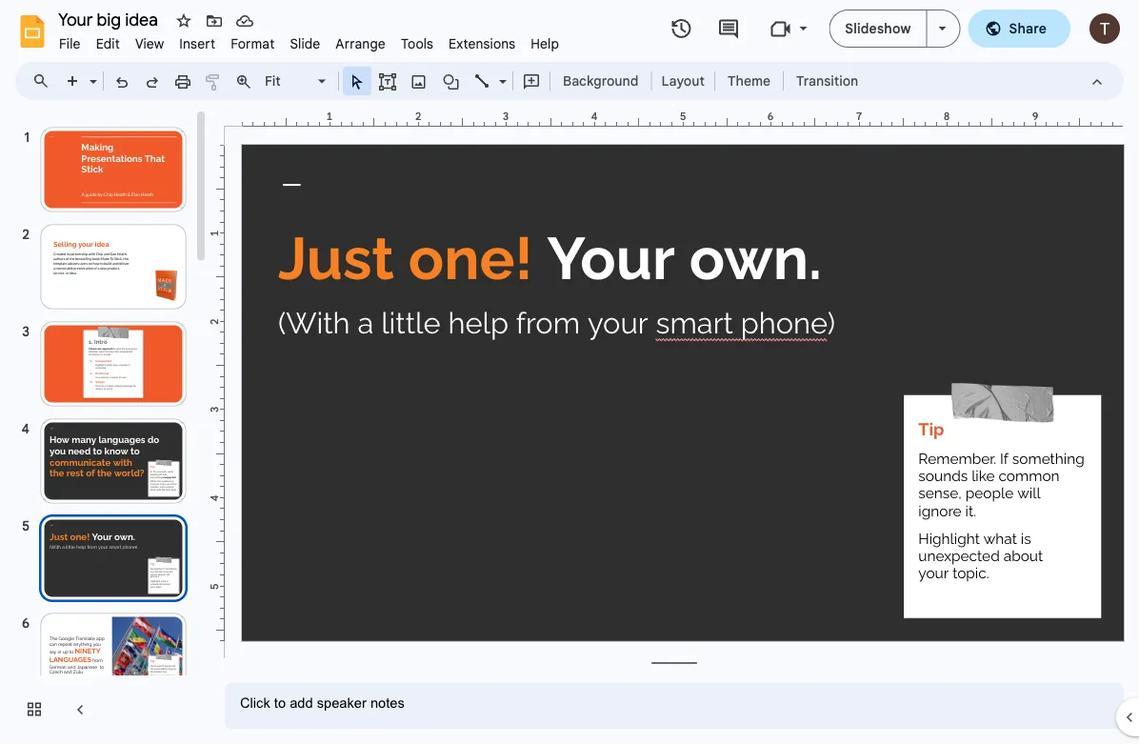 Task type: locate. For each thing, give the bounding box(es) containing it.
extensions menu item
[[441, 32, 524, 55]]

format menu item
[[223, 32, 283, 55]]

new slide with layout image
[[85, 69, 97, 75]]

tools
[[401, 35, 434, 52]]

slide menu item
[[283, 32, 328, 55]]

transition button
[[788, 67, 868, 95]]

menu bar
[[51, 25, 567, 56]]

slide
[[290, 35, 321, 52]]

menu bar containing file
[[51, 25, 567, 56]]

layout
[[662, 72, 705, 89]]

view menu item
[[128, 32, 172, 55]]

transition
[[797, 72, 859, 89]]

Zoom field
[[259, 68, 335, 96]]

file menu item
[[51, 32, 88, 55]]

share
[[1010, 20, 1048, 37]]

background
[[563, 72, 639, 89]]

slideshow button
[[830, 10, 928, 48]]

navigation
[[0, 108, 210, 744]]

Star checkbox
[[171, 8, 197, 34]]

application
[[0, 0, 1140, 744]]

background button
[[555, 67, 648, 95]]

presentation options image
[[939, 27, 947, 31]]

theme
[[728, 72, 771, 89]]

insert menu item
[[172, 32, 223, 55]]

arrange
[[336, 35, 386, 52]]

edit menu item
[[88, 32, 128, 55]]

arrange menu item
[[328, 32, 394, 55]]

navigation inside application
[[0, 108, 210, 744]]

shape image
[[441, 68, 463, 94]]

help menu item
[[524, 32, 567, 55]]

menu bar inside menu bar banner
[[51, 25, 567, 56]]



Task type: vqa. For each thing, say whether or not it's contained in the screenshot.
the for
no



Task type: describe. For each thing, give the bounding box(es) containing it.
Menus field
[[24, 68, 66, 94]]

extensions
[[449, 35, 516, 52]]

view
[[135, 35, 164, 52]]

edit
[[96, 35, 120, 52]]

application containing slideshow
[[0, 0, 1140, 744]]

insert
[[179, 35, 216, 52]]

slideshow
[[846, 20, 912, 37]]

insert image image
[[408, 68, 430, 94]]

layout button
[[656, 67, 711, 95]]

menu bar banner
[[0, 0, 1140, 744]]

file
[[59, 35, 81, 52]]

format
[[231, 35, 275, 52]]

tools menu item
[[394, 32, 441, 55]]

Rename text field
[[51, 8, 169, 31]]

Zoom text field
[[262, 68, 315, 94]]

share button
[[969, 10, 1071, 48]]

theme button
[[720, 67, 780, 95]]

main toolbar
[[56, 67, 869, 96]]

help
[[531, 35, 560, 52]]



